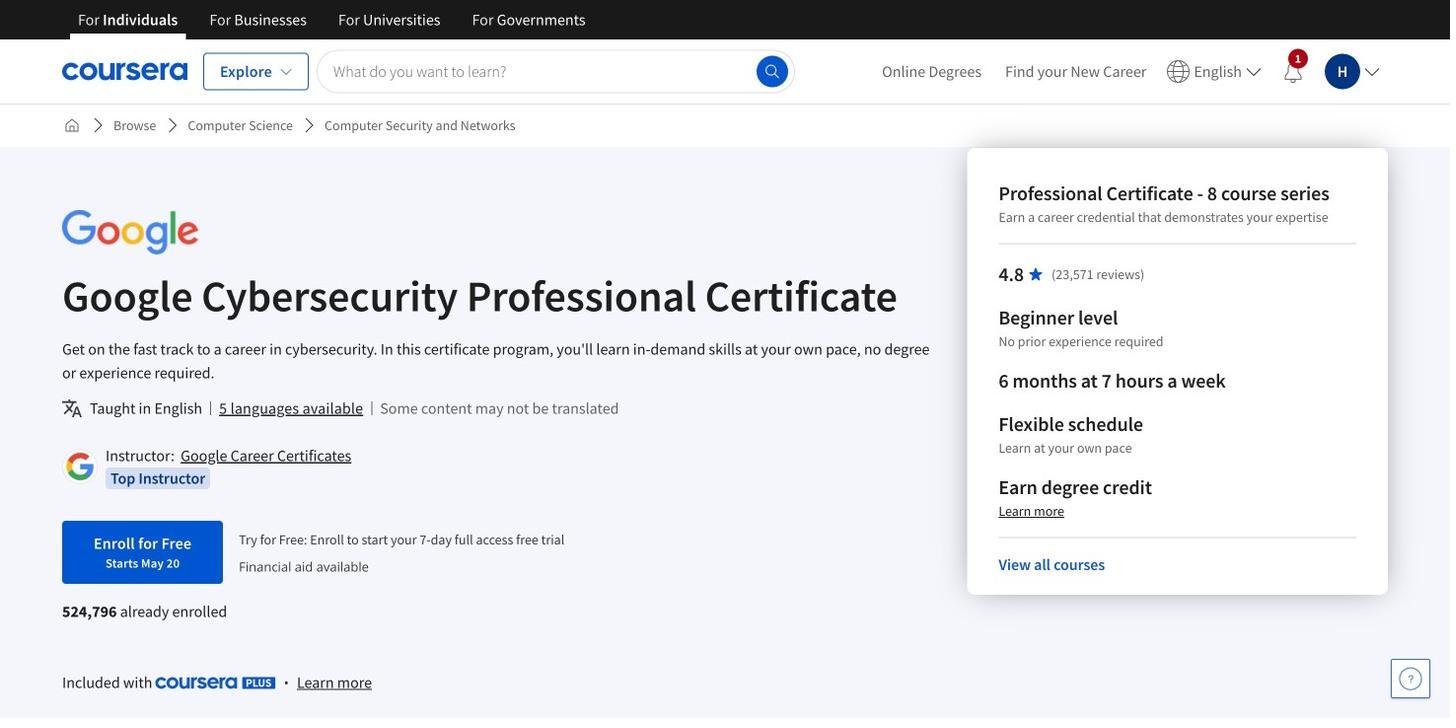 Task type: describe. For each thing, give the bounding box(es) containing it.
coursera image
[[62, 56, 187, 87]]

help center image
[[1399, 667, 1423, 691]]

google image
[[62, 210, 198, 255]]

learn more about degree credit element
[[999, 501, 1065, 521]]

What do you want to learn? text field
[[317, 50, 795, 93]]

home image
[[64, 117, 80, 133]]



Task type: locate. For each thing, give the bounding box(es) containing it.
coursera plus image
[[156, 678, 276, 689]]

None search field
[[317, 50, 795, 93]]

banner navigation
[[62, 0, 602, 39]]

google career certificates image
[[65, 452, 95, 482]]

menu
[[870, 39, 1388, 104]]



Task type: vqa. For each thing, say whether or not it's contained in the screenshot.
the Learn more about degree credit element
yes



